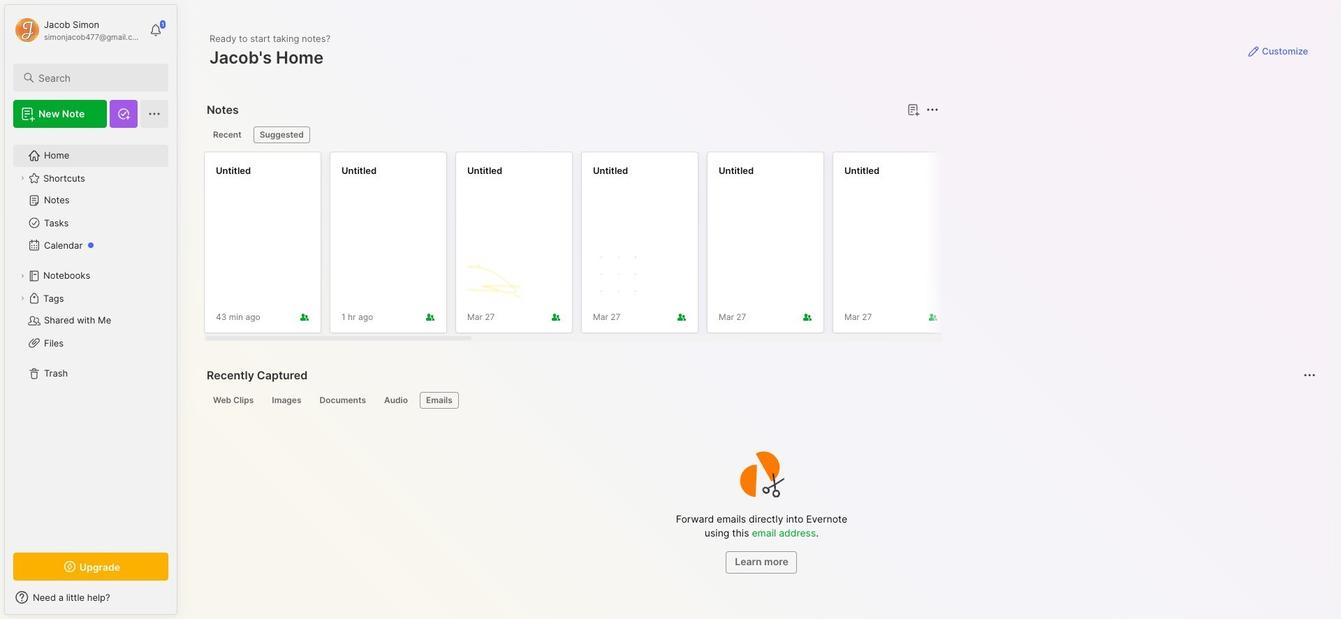 Task type: describe. For each thing, give the bounding box(es) containing it.
2 thumbnail image from the left
[[593, 249, 646, 302]]

1 thumbnail image from the left
[[467, 249, 521, 302]]

1 tab list from the top
[[207, 126, 937, 143]]

main element
[[0, 0, 182, 619]]

1 vertical spatial more actions field
[[1300, 365, 1320, 385]]

WHAT'S NEW field
[[5, 586, 177, 609]]

more actions image for bottommost more actions field
[[1302, 367, 1318, 384]]

expand tags image
[[18, 294, 27, 303]]

none search field inside main element
[[38, 69, 156, 86]]



Task type: locate. For each thing, give the bounding box(es) containing it.
expand notebooks image
[[18, 272, 27, 280]]

2 tab list from the top
[[207, 392, 1314, 409]]

more actions image for the leftmost more actions field
[[924, 101, 941, 118]]

thumbnail image
[[467, 249, 521, 302], [593, 249, 646, 302]]

tree inside main element
[[5, 136, 177, 540]]

1 horizontal spatial more actions field
[[1300, 365, 1320, 385]]

tree
[[5, 136, 177, 540]]

more actions image
[[924, 101, 941, 118], [1302, 367, 1318, 384]]

click to collapse image
[[176, 593, 187, 610]]

0 horizontal spatial thumbnail image
[[467, 249, 521, 302]]

0 horizontal spatial more actions field
[[923, 100, 942, 119]]

Account field
[[13, 16, 143, 44]]

0 horizontal spatial more actions image
[[924, 101, 941, 118]]

0 vertical spatial tab list
[[207, 126, 937, 143]]

1 vertical spatial tab list
[[207, 392, 1314, 409]]

1 vertical spatial more actions image
[[1302, 367, 1318, 384]]

Search text field
[[38, 71, 156, 85]]

tab
[[207, 126, 248, 143], [253, 126, 310, 143], [207, 392, 260, 409], [266, 392, 308, 409], [313, 392, 372, 409], [378, 392, 414, 409], [420, 392, 459, 409]]

1 horizontal spatial more actions image
[[1302, 367, 1318, 384]]

0 vertical spatial more actions field
[[923, 100, 942, 119]]

None search field
[[38, 69, 156, 86]]

0 vertical spatial more actions image
[[924, 101, 941, 118]]

More actions field
[[923, 100, 942, 119], [1300, 365, 1320, 385]]

tab list
[[207, 126, 937, 143], [207, 392, 1314, 409]]

row group
[[204, 152, 1342, 342]]

1 horizontal spatial thumbnail image
[[593, 249, 646, 302]]



Task type: vqa. For each thing, say whether or not it's contained in the screenshot.
Insert image
no



